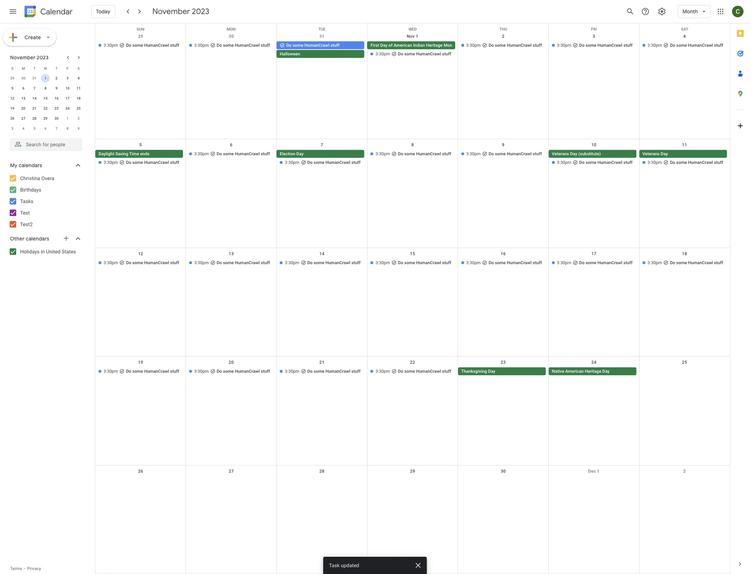 Task type: vqa. For each thing, say whether or not it's contained in the screenshot.


Task type: locate. For each thing, give the bounding box(es) containing it.
1 vertical spatial 16
[[501, 251, 506, 256]]

first
[[371, 43, 379, 48]]

0 vertical spatial heritage
[[426, 43, 443, 48]]

9 for november 2023
[[56, 86, 58, 90]]

0 horizontal spatial 14
[[32, 96, 37, 100]]

1 down w
[[44, 76, 47, 80]]

cell containing veterans day (substitute)
[[549, 150, 640, 167]]

1 horizontal spatial 13
[[229, 251, 234, 256]]

24 up native american heritage day button on the bottom
[[592, 360, 597, 365]]

1 horizontal spatial 27
[[229, 469, 234, 474]]

s up october 29 "element"
[[11, 66, 13, 70]]

15 inside november 2023 grid
[[43, 96, 48, 100]]

8 inside row
[[67, 127, 69, 131]]

1 horizontal spatial 14
[[320, 251, 325, 256]]

5 for november 2023
[[11, 86, 13, 90]]

1 horizontal spatial 18
[[683, 251, 688, 256]]

22 element
[[41, 104, 50, 113]]

first day of american indian heritage month
[[371, 43, 457, 48]]

tab list
[[731, 23, 751, 555]]

1 right nov
[[416, 34, 419, 39]]

0 vertical spatial 20
[[21, 107, 25, 110]]

0 horizontal spatial month
[[444, 43, 457, 48]]

0 vertical spatial 28
[[32, 117, 37, 121]]

1 vertical spatial 3
[[67, 76, 69, 80]]

1 horizontal spatial 16
[[501, 251, 506, 256]]

settings menu image
[[658, 7, 667, 16]]

holidays in united states
[[20, 249, 76, 255]]

calendars inside my calendars dropdown button
[[19, 162, 42, 169]]

my
[[10, 162, 17, 169]]

calendars inside other calendars dropdown button
[[26, 236, 49, 242]]

birthdays
[[20, 187, 41, 193]]

cell containing first day of american indian heritage month
[[368, 41, 458, 59]]

2 t from the left
[[55, 66, 58, 70]]

some
[[132, 43, 143, 48], [223, 43, 234, 48], [293, 43, 304, 48], [495, 43, 506, 48], [586, 43, 597, 48], [677, 43, 688, 48], [405, 51, 415, 56], [223, 152, 234, 157], [405, 152, 415, 157], [495, 152, 506, 157], [132, 160, 143, 165], [314, 160, 325, 165], [586, 160, 597, 165], [677, 160, 688, 165], [132, 260, 143, 265], [223, 260, 234, 265], [314, 260, 325, 265], [405, 260, 415, 265], [495, 260, 506, 265], [586, 260, 597, 265], [677, 260, 688, 265], [132, 369, 143, 374], [223, 369, 234, 374], [314, 369, 325, 374], [405, 369, 415, 374]]

28
[[32, 117, 37, 121], [320, 469, 325, 474]]

0 horizontal spatial 19
[[10, 107, 14, 110]]

1 horizontal spatial 24
[[592, 360, 597, 365]]

of
[[389, 43, 393, 48]]

1 vertical spatial month
[[444, 43, 457, 48]]

0 horizontal spatial 11
[[77, 86, 81, 90]]

27
[[21, 117, 25, 121], [229, 469, 234, 474]]

1 cell
[[40, 73, 51, 83]]

4
[[684, 34, 686, 39], [78, 76, 80, 80], [22, 127, 24, 131]]

4 inside row
[[22, 127, 24, 131]]

my calendars button
[[1, 160, 89, 171]]

22 inside grid
[[410, 360, 415, 365]]

26 inside 26 element
[[10, 117, 14, 121]]

18
[[77, 96, 81, 100], [683, 251, 688, 256]]

0 vertical spatial 17
[[66, 96, 70, 100]]

0 vertical spatial 16
[[55, 96, 59, 100]]

23 down 16 element
[[55, 107, 59, 110]]

2 horizontal spatial 9
[[502, 143, 505, 148]]

26 inside grid
[[138, 469, 143, 474]]

9 inside "element"
[[78, 127, 80, 131]]

29
[[138, 34, 143, 39], [10, 76, 14, 80], [43, 117, 48, 121], [410, 469, 415, 474]]

1 horizontal spatial american
[[566, 369, 584, 374]]

t up the october 31 element
[[33, 66, 36, 70]]

1 horizontal spatial 19
[[138, 360, 143, 365]]

1 vertical spatial 26
[[138, 469, 143, 474]]

7 for sun
[[321, 143, 323, 148]]

1 horizontal spatial 22
[[410, 360, 415, 365]]

row group
[[7, 73, 84, 134]]

native
[[552, 369, 565, 374]]

0 horizontal spatial 27
[[21, 117, 25, 121]]

humancrawl inside button
[[305, 43, 330, 48]]

0 vertical spatial 2023
[[192, 6, 210, 17]]

t left f
[[55, 66, 58, 70]]

3 down f
[[67, 76, 69, 80]]

27 inside november 2023 grid
[[21, 117, 25, 121]]

row containing 3
[[7, 124, 84, 134]]

22 inside the 22 element
[[43, 107, 48, 110]]

0 vertical spatial 10
[[66, 86, 70, 90]]

2 vertical spatial 7
[[321, 143, 323, 148]]

test2
[[20, 222, 33, 227]]

calendar heading
[[39, 7, 73, 17]]

my calendars list
[[1, 173, 89, 230]]

1 vertical spatial 28
[[320, 469, 325, 474]]

updated
[[341, 564, 359, 570]]

12 element
[[8, 94, 17, 103]]

23 up thanksgiving day button
[[501, 360, 506, 365]]

1 vertical spatial 5
[[33, 127, 35, 131]]

calendars
[[19, 162, 42, 169], [26, 236, 49, 242]]

0 vertical spatial 9
[[56, 86, 58, 90]]

24 down 17 element
[[66, 107, 70, 110]]

0 horizontal spatial 3
[[11, 127, 13, 131]]

9 for sun
[[502, 143, 505, 148]]

month right indian
[[444, 43, 457, 48]]

(substitute)
[[579, 152, 601, 157]]

s right f
[[78, 66, 80, 70]]

18 inside 'element'
[[77, 96, 81, 100]]

28 inside november 2023 grid
[[32, 117, 37, 121]]

1 horizontal spatial 10
[[592, 143, 597, 148]]

31 down tue
[[320, 34, 325, 39]]

10 inside november 2023 grid
[[66, 86, 70, 90]]

20
[[21, 107, 25, 110], [229, 360, 234, 365]]

0 horizontal spatial 22
[[43, 107, 48, 110]]

do some humancrawl stuff
[[126, 43, 179, 48], [217, 43, 270, 48], [287, 43, 340, 48], [489, 43, 542, 48], [580, 43, 633, 48], [670, 43, 724, 48], [398, 51, 452, 56], [217, 152, 270, 157], [398, 152, 452, 157], [489, 152, 542, 157], [126, 160, 179, 165], [308, 160, 361, 165], [580, 160, 633, 165], [670, 160, 724, 165], [126, 260, 179, 265], [217, 260, 270, 265], [308, 260, 361, 265], [398, 260, 452, 265], [489, 260, 542, 265], [580, 260, 633, 265], [670, 260, 724, 265], [126, 369, 179, 374], [217, 369, 270, 374], [308, 369, 361, 374], [398, 369, 452, 374]]

1 horizontal spatial 2023
[[192, 6, 210, 17]]

7 down 30 element
[[56, 127, 58, 131]]

election
[[280, 152, 296, 157]]

1 horizontal spatial 23
[[501, 360, 506, 365]]

m
[[22, 66, 25, 70]]

1 horizontal spatial 26
[[138, 469, 143, 474]]

do
[[126, 43, 131, 48], [217, 43, 222, 48], [287, 43, 292, 48], [489, 43, 494, 48], [580, 43, 585, 48], [670, 43, 676, 48], [398, 51, 404, 56], [217, 152, 222, 157], [398, 152, 404, 157], [489, 152, 494, 157], [126, 160, 131, 165], [308, 160, 313, 165], [580, 160, 585, 165], [670, 160, 676, 165], [126, 260, 131, 265], [217, 260, 222, 265], [308, 260, 313, 265], [398, 260, 404, 265], [489, 260, 494, 265], [580, 260, 585, 265], [670, 260, 676, 265], [126, 369, 131, 374], [217, 369, 222, 374], [308, 369, 313, 374], [398, 369, 404, 374]]

11 inside grid
[[683, 143, 688, 148]]

17 inside 17 element
[[66, 96, 70, 100]]

0 horizontal spatial heritage
[[426, 43, 443, 48]]

20 element
[[19, 104, 28, 113]]

0 horizontal spatial 9
[[56, 86, 58, 90]]

30 element
[[52, 114, 61, 123]]

0 horizontal spatial 13
[[21, 96, 25, 100]]

2 horizontal spatial 8
[[412, 143, 414, 148]]

halloween
[[280, 51, 300, 56]]

17
[[66, 96, 70, 100], [592, 251, 597, 256]]

tasks
[[20, 199, 33, 204]]

29 inside 29 element
[[43, 117, 48, 121]]

december 6 element
[[41, 125, 50, 133]]

0 horizontal spatial 16
[[55, 96, 59, 100]]

18 element
[[74, 94, 83, 103]]

10
[[66, 86, 70, 90], [592, 143, 597, 148]]

other calendars
[[10, 236, 49, 242]]

0 horizontal spatial 15
[[43, 96, 48, 100]]

11 element
[[74, 84, 83, 93]]

16
[[55, 96, 59, 100], [501, 251, 506, 256]]

7 down the october 31 element
[[33, 86, 35, 90]]

27 for dec 1
[[229, 469, 234, 474]]

day
[[381, 43, 388, 48], [297, 152, 304, 157], [571, 152, 578, 157], [661, 152, 668, 157], [488, 369, 496, 374], [603, 369, 610, 374]]

2023
[[192, 6, 210, 17], [37, 54, 49, 61]]

24 inside 24 element
[[66, 107, 70, 110]]

november 2023
[[152, 6, 210, 17], [10, 54, 49, 61]]

11 up 18 'element'
[[77, 86, 81, 90]]

0 horizontal spatial 2023
[[37, 54, 49, 61]]

1 horizontal spatial 31
[[320, 34, 325, 39]]

0 vertical spatial 15
[[43, 96, 48, 100]]

0 vertical spatial 26
[[10, 117, 14, 121]]

month inside dropdown button
[[683, 8, 698, 15]]

3:30pm
[[104, 43, 118, 48], [194, 43, 209, 48], [467, 43, 481, 48], [557, 43, 572, 48], [648, 43, 663, 48], [376, 51, 390, 56], [194, 152, 209, 157], [376, 152, 390, 157], [467, 152, 481, 157], [104, 160, 118, 165], [285, 160, 300, 165], [557, 160, 572, 165], [648, 160, 663, 165], [104, 260, 118, 265], [194, 260, 209, 265], [285, 260, 300, 265], [376, 260, 390, 265], [467, 260, 481, 265], [557, 260, 572, 265], [648, 260, 663, 265], [104, 369, 118, 374], [194, 369, 209, 374], [285, 369, 300, 374], [376, 369, 390, 374]]

11 for november 2023
[[77, 86, 81, 90]]

2 horizontal spatial 6
[[230, 143, 233, 148]]

0 vertical spatial 3
[[593, 34, 596, 39]]

calendars for other calendars
[[26, 236, 49, 242]]

day for thanksgiving day
[[488, 369, 496, 374]]

3
[[593, 34, 596, 39], [67, 76, 69, 80], [11, 127, 13, 131]]

1 horizontal spatial 25
[[683, 360, 688, 365]]

1 vertical spatial 6
[[44, 127, 47, 131]]

10 up veterans day (substitute) button
[[592, 143, 597, 148]]

veterans day button
[[640, 150, 728, 158]]

0 vertical spatial 22
[[43, 107, 48, 110]]

22
[[43, 107, 48, 110], [410, 360, 415, 365]]

american down nov
[[394, 43, 412, 48]]

19
[[10, 107, 14, 110], [138, 360, 143, 365]]

1 vertical spatial heritage
[[585, 369, 602, 374]]

nov 1
[[407, 34, 419, 39]]

10 inside grid
[[592, 143, 597, 148]]

1 vertical spatial 2023
[[37, 54, 49, 61]]

calendar
[[40, 7, 73, 17]]

4 down 27 element
[[22, 127, 24, 131]]

27 element
[[19, 114, 28, 123]]

0 horizontal spatial 20
[[21, 107, 25, 110]]

24
[[66, 107, 70, 110], [592, 360, 597, 365]]

14 inside november 2023 grid
[[32, 96, 37, 100]]

1 vertical spatial 8
[[67, 127, 69, 131]]

calendars up the christina
[[19, 162, 42, 169]]

5 up the daylight saving time ends button in the top of the page
[[139, 143, 142, 148]]

cell containing election day
[[277, 150, 368, 167]]

december 2 element
[[74, 114, 83, 123]]

1 horizontal spatial 15
[[410, 251, 415, 256]]

None search field
[[0, 135, 89, 151]]

0 vertical spatial 7
[[33, 86, 35, 90]]

heritage right indian
[[426, 43, 443, 48]]

4 up the 11 element
[[78, 76, 80, 80]]

29 inside october 29 "element"
[[10, 76, 14, 80]]

0 vertical spatial 25
[[77, 107, 81, 110]]

heritage
[[426, 43, 443, 48], [585, 369, 602, 374]]

23
[[55, 107, 59, 110], [501, 360, 506, 365]]

1 horizontal spatial 5
[[33, 127, 35, 131]]

2 vertical spatial 8
[[412, 143, 414, 148]]

5 down 28 element
[[33, 127, 35, 131]]

american right 'native'
[[566, 369, 584, 374]]

0 vertical spatial 6
[[22, 86, 24, 90]]

4 down sat
[[684, 34, 686, 39]]

t
[[33, 66, 36, 70], [55, 66, 58, 70]]

fri
[[592, 27, 597, 32]]

30
[[229, 34, 234, 39], [21, 76, 25, 80], [55, 117, 59, 121], [501, 469, 506, 474]]

veterans for veterans day (substitute)
[[552, 152, 569, 157]]

heritage right 'native'
[[585, 369, 602, 374]]

0 vertical spatial 11
[[77, 86, 81, 90]]

1 vertical spatial 7
[[56, 127, 58, 131]]

american
[[394, 43, 412, 48], [566, 369, 584, 374]]

31 right the october 30 element
[[32, 76, 37, 80]]

mon
[[227, 27, 236, 32]]

election day
[[280, 152, 304, 157]]

6
[[22, 86, 24, 90], [44, 127, 47, 131], [230, 143, 233, 148]]

states
[[62, 249, 76, 255]]

5
[[11, 86, 13, 90], [33, 127, 35, 131], [139, 143, 142, 148]]

1 horizontal spatial s
[[78, 66, 80, 70]]

month
[[683, 8, 698, 15], [444, 43, 457, 48]]

29 element
[[41, 114, 50, 123]]

2 veterans from the left
[[643, 152, 660, 157]]

united
[[46, 249, 61, 255]]

thanksgiving day button
[[458, 368, 546, 376]]

1 vertical spatial 31
[[32, 76, 37, 80]]

2
[[502, 34, 505, 39], [56, 76, 58, 80], [78, 117, 80, 121], [684, 469, 686, 474]]

s
[[11, 66, 13, 70], [78, 66, 80, 70]]

11
[[77, 86, 81, 90], [683, 143, 688, 148]]

2 vertical spatial 3
[[11, 127, 13, 131]]

day for election day
[[297, 152, 304, 157]]

13
[[21, 96, 25, 100], [229, 251, 234, 256]]

16 inside november 2023 grid
[[55, 96, 59, 100]]

23 element
[[52, 104, 61, 113]]

31 inside november 2023 grid
[[32, 76, 37, 80]]

october 31 element
[[30, 74, 39, 83]]

1 horizontal spatial 9
[[78, 127, 80, 131]]

veterans for veterans day
[[643, 152, 660, 157]]

28 inside grid
[[320, 469, 325, 474]]

11 up the veterans day button
[[683, 143, 688, 148]]

1 t from the left
[[33, 66, 36, 70]]

0 horizontal spatial 8
[[44, 86, 47, 90]]

23 inside grid
[[55, 107, 59, 110]]

terms link
[[10, 567, 22, 572]]

row
[[95, 23, 730, 32], [95, 31, 730, 139], [7, 63, 84, 73], [7, 73, 84, 83], [7, 83, 84, 94], [7, 94, 84, 104], [7, 104, 84, 114], [7, 114, 84, 124], [7, 124, 84, 134], [95, 139, 730, 248], [95, 248, 730, 357], [95, 357, 730, 466], [95, 466, 730, 575]]

1
[[416, 34, 419, 39], [44, 76, 47, 80], [67, 117, 69, 121], [598, 469, 600, 474]]

day for veterans day
[[661, 152, 668, 157]]

do inside button
[[287, 43, 292, 48]]

6 inside grid
[[230, 143, 233, 148]]

3 down fri
[[593, 34, 596, 39]]

11 for sun
[[683, 143, 688, 148]]

30 inside 30 element
[[55, 117, 59, 121]]

9
[[56, 86, 58, 90], [78, 127, 80, 131], [502, 143, 505, 148]]

tue
[[319, 27, 326, 32]]

2 vertical spatial 4
[[22, 127, 24, 131]]

1 horizontal spatial 20
[[229, 360, 234, 365]]

10 for november 2023
[[66, 86, 70, 90]]

1 vertical spatial american
[[566, 369, 584, 374]]

1 vertical spatial 21
[[320, 360, 325, 365]]

1 vertical spatial 13
[[229, 251, 234, 256]]

0 horizontal spatial 25
[[77, 107, 81, 110]]

0 vertical spatial 14
[[32, 96, 37, 100]]

0 vertical spatial 19
[[10, 107, 14, 110]]

17 inside grid
[[592, 251, 597, 256]]

0 horizontal spatial 23
[[55, 107, 59, 110]]

indian
[[413, 43, 425, 48]]

stuff
[[170, 43, 179, 48], [261, 43, 270, 48], [331, 43, 340, 48], [533, 43, 542, 48], [624, 43, 633, 48], [715, 43, 724, 48], [442, 51, 452, 56], [261, 152, 270, 157], [442, 152, 452, 157], [533, 152, 542, 157], [170, 160, 179, 165], [352, 160, 361, 165], [624, 160, 633, 165], [715, 160, 724, 165], [170, 260, 179, 265], [261, 260, 270, 265], [352, 260, 361, 265], [442, 260, 452, 265], [533, 260, 542, 265], [624, 260, 633, 265], [715, 260, 724, 265], [170, 369, 179, 374], [261, 369, 270, 374], [352, 369, 361, 374], [442, 369, 452, 374]]

0 vertical spatial 23
[[55, 107, 59, 110]]

27 for 1
[[21, 117, 25, 121]]

1 vertical spatial 25
[[683, 360, 688, 365]]

american inside native american heritage day button
[[566, 369, 584, 374]]

create button
[[3, 29, 56, 46]]

0 vertical spatial 12
[[10, 96, 14, 100]]

veterans
[[552, 152, 569, 157], [643, 152, 660, 157]]

25
[[77, 107, 81, 110], [683, 360, 688, 365]]

1 veterans from the left
[[552, 152, 569, 157]]

2 vertical spatial 9
[[502, 143, 505, 148]]

0 vertical spatial november 2023
[[152, 6, 210, 17]]

30 inside the october 30 element
[[21, 76, 25, 80]]

december 7 element
[[52, 125, 61, 133]]

7
[[33, 86, 35, 90], [56, 127, 58, 131], [321, 143, 323, 148]]

november
[[152, 6, 190, 17], [10, 54, 35, 61]]

0 horizontal spatial 18
[[77, 96, 81, 100]]

humancrawl
[[144, 43, 169, 48], [235, 43, 260, 48], [305, 43, 330, 48], [507, 43, 532, 48], [598, 43, 623, 48], [689, 43, 714, 48], [416, 51, 441, 56], [235, 152, 260, 157], [416, 152, 441, 157], [507, 152, 532, 157], [144, 160, 169, 165], [326, 160, 351, 165], [598, 160, 623, 165], [689, 160, 714, 165], [144, 260, 169, 265], [235, 260, 260, 265], [326, 260, 351, 265], [416, 260, 441, 265], [507, 260, 532, 265], [598, 260, 623, 265], [689, 260, 714, 265], [144, 369, 169, 374], [235, 369, 260, 374], [326, 369, 351, 374], [416, 369, 441, 374]]

7 up election day button
[[321, 143, 323, 148]]

f
[[67, 66, 69, 70]]

0 vertical spatial 13
[[21, 96, 25, 100]]

1 horizontal spatial 17
[[592, 251, 597, 256]]

15 inside grid
[[410, 251, 415, 256]]

0 horizontal spatial november 2023
[[10, 54, 49, 61]]

5 down october 29 "element"
[[11, 86, 13, 90]]

2 horizontal spatial 5
[[139, 143, 142, 148]]

add other calendars image
[[63, 235, 70, 242]]

december 1 element
[[63, 114, 72, 123]]

31
[[320, 34, 325, 39], [32, 76, 37, 80]]

3 down 26 element
[[11, 127, 13, 131]]

8 for november 2023
[[44, 86, 47, 90]]

native american heritage day button
[[549, 368, 637, 376]]

do some humancrawl stuff inside button
[[287, 43, 340, 48]]

6 for november 2023
[[22, 86, 24, 90]]

halloween button
[[277, 50, 365, 58]]

cell
[[277, 41, 368, 59], [368, 41, 458, 59], [95, 150, 186, 167], [277, 150, 368, 167], [549, 150, 640, 167], [640, 150, 730, 167], [640, 368, 730, 376]]

1 horizontal spatial t
[[55, 66, 58, 70]]

0 vertical spatial 5
[[11, 86, 13, 90]]

0 horizontal spatial t
[[33, 66, 36, 70]]

15
[[43, 96, 48, 100], [410, 251, 415, 256]]

13 element
[[19, 94, 28, 103]]

stuff inside button
[[331, 43, 340, 48]]

calendars up the in
[[26, 236, 49, 242]]

1 horizontal spatial 6
[[44, 127, 47, 131]]

month up sat
[[683, 8, 698, 15]]

1 horizontal spatial 3
[[67, 76, 69, 80]]

13 inside november 2023 grid
[[21, 96, 25, 100]]

10 up 17 element
[[66, 86, 70, 90]]

2 vertical spatial 6
[[230, 143, 233, 148]]

grid
[[95, 23, 730, 575]]

11 inside row group
[[77, 86, 81, 90]]

1 vertical spatial 9
[[78, 127, 80, 131]]



Task type: describe. For each thing, give the bounding box(es) containing it.
cell containing daylight saving time ends
[[95, 150, 186, 167]]

1 inside cell
[[44, 76, 47, 80]]

1 vertical spatial 14
[[320, 251, 325, 256]]

cell containing veterans day
[[640, 150, 730, 167]]

november 2023 grid
[[7, 63, 84, 134]]

saving
[[115, 152, 128, 157]]

veterans day (substitute) button
[[549, 150, 637, 158]]

holidays
[[20, 249, 40, 255]]

cell containing do some humancrawl stuff
[[277, 41, 368, 59]]

thanksgiving day
[[461, 369, 496, 374]]

1 down 24 element at the left top
[[67, 117, 69, 121]]

w
[[44, 66, 47, 70]]

october 30 element
[[19, 74, 28, 83]]

terms – privacy
[[10, 567, 41, 572]]

task updated
[[329, 564, 359, 570]]

10 for sun
[[592, 143, 597, 148]]

1 vertical spatial 24
[[592, 360, 597, 365]]

december 3 element
[[8, 125, 17, 133]]

1 vertical spatial 20
[[229, 360, 234, 365]]

6 inside row
[[44, 127, 47, 131]]

1 vertical spatial 4
[[78, 76, 80, 80]]

20 inside grid
[[21, 107, 25, 110]]

5 for sun
[[139, 143, 142, 148]]

main drawer image
[[9, 7, 17, 16]]

row containing sun
[[95, 23, 730, 32]]

thanksgiving
[[461, 369, 487, 374]]

first day of american indian heritage month button
[[368, 41, 457, 49]]

19 element
[[8, 104, 17, 113]]

month inside button
[[444, 43, 457, 48]]

1 right dec
[[598, 469, 600, 474]]

–
[[23, 567, 26, 572]]

1 vertical spatial 12
[[138, 251, 143, 256]]

dec 1
[[589, 469, 600, 474]]

26 element
[[8, 114, 17, 123]]

veterans day (substitute)
[[552, 152, 601, 157]]

today button
[[91, 3, 115, 20]]

some inside button
[[293, 43, 304, 48]]

privacy link
[[27, 567, 41, 572]]

month button
[[678, 3, 711, 20]]

december 5 element
[[30, 125, 39, 133]]

dec
[[589, 469, 596, 474]]

25 inside november 2023 grid
[[77, 107, 81, 110]]

2 inside december 2 element
[[78, 117, 80, 121]]

2 s from the left
[[78, 66, 80, 70]]

calendar element
[[23, 4, 73, 20]]

daylight saving time ends
[[99, 152, 150, 157]]

0 horizontal spatial november
[[10, 54, 35, 61]]

my calendars
[[10, 162, 42, 169]]

october 29 element
[[8, 74, 17, 83]]

test
[[20, 210, 30, 216]]

american inside first day of american indian heritage month button
[[394, 43, 412, 48]]

8 for sun
[[412, 143, 414, 148]]

december 8 element
[[63, 125, 72, 133]]

task
[[329, 564, 340, 570]]

christina overa
[[20, 176, 54, 181]]

create
[[24, 34, 41, 41]]

do some humancrawl stuff button
[[277, 41, 365, 49]]

14 element
[[30, 94, 39, 103]]

0 vertical spatial 31
[[320, 34, 325, 39]]

sat
[[682, 27, 689, 32]]

21 element
[[30, 104, 39, 113]]

19 inside 19 element
[[10, 107, 14, 110]]

ends
[[140, 152, 150, 157]]

nov
[[407, 34, 415, 39]]

10 element
[[63, 84, 72, 93]]

thu
[[500, 27, 508, 32]]

1 horizontal spatial 7
[[56, 127, 58, 131]]

privacy
[[27, 567, 41, 572]]

today
[[96, 8, 110, 15]]

Search for people text field
[[14, 138, 78, 151]]

election day button
[[277, 150, 365, 158]]

1 horizontal spatial heritage
[[585, 369, 602, 374]]

overa
[[41, 176, 54, 181]]

16 element
[[52, 94, 61, 103]]

25 element
[[74, 104, 83, 113]]

terms
[[10, 567, 22, 572]]

daylight
[[99, 152, 114, 157]]

5 inside row
[[33, 127, 35, 131]]

12 inside 12 element
[[10, 96, 14, 100]]

sun
[[137, 27, 144, 32]]

17 element
[[63, 94, 72, 103]]

other
[[10, 236, 25, 242]]

december 9 element
[[74, 125, 83, 133]]

1 vertical spatial 23
[[501, 360, 506, 365]]

daylight saving time ends button
[[95, 150, 183, 158]]

time
[[129, 152, 139, 157]]

1 horizontal spatial november 2023
[[152, 6, 210, 17]]

1 s from the left
[[11, 66, 13, 70]]

26 for 1
[[10, 117, 14, 121]]

in
[[41, 249, 45, 255]]

7 for november 2023
[[33, 86, 35, 90]]

grid containing 29
[[95, 23, 730, 575]]

day for veterans day (substitute)
[[571, 152, 578, 157]]

christina
[[20, 176, 40, 181]]

row group containing 29
[[7, 73, 84, 134]]

native american heritage day
[[552, 369, 610, 374]]

21 inside 21 element
[[32, 107, 37, 110]]

day for first day of american indian heritage month
[[381, 43, 388, 48]]

calendars for my calendars
[[19, 162, 42, 169]]

28 element
[[30, 114, 39, 123]]

28 for 1
[[32, 117, 37, 121]]

veterans day
[[643, 152, 668, 157]]

december 4 element
[[19, 125, 28, 133]]

24 element
[[63, 104, 72, 113]]

26 for dec 1
[[138, 469, 143, 474]]

row containing s
[[7, 63, 84, 73]]

15 element
[[41, 94, 50, 103]]

1 horizontal spatial 21
[[320, 360, 325, 365]]

6 for sun
[[230, 143, 233, 148]]

0 vertical spatial november
[[152, 6, 190, 17]]

wed
[[409, 27, 417, 32]]

0 vertical spatial 4
[[684, 34, 686, 39]]

other calendars button
[[1, 233, 89, 245]]

1 vertical spatial 18
[[683, 251, 688, 256]]

1 vertical spatial november 2023
[[10, 54, 49, 61]]

28 for dec 1
[[320, 469, 325, 474]]



